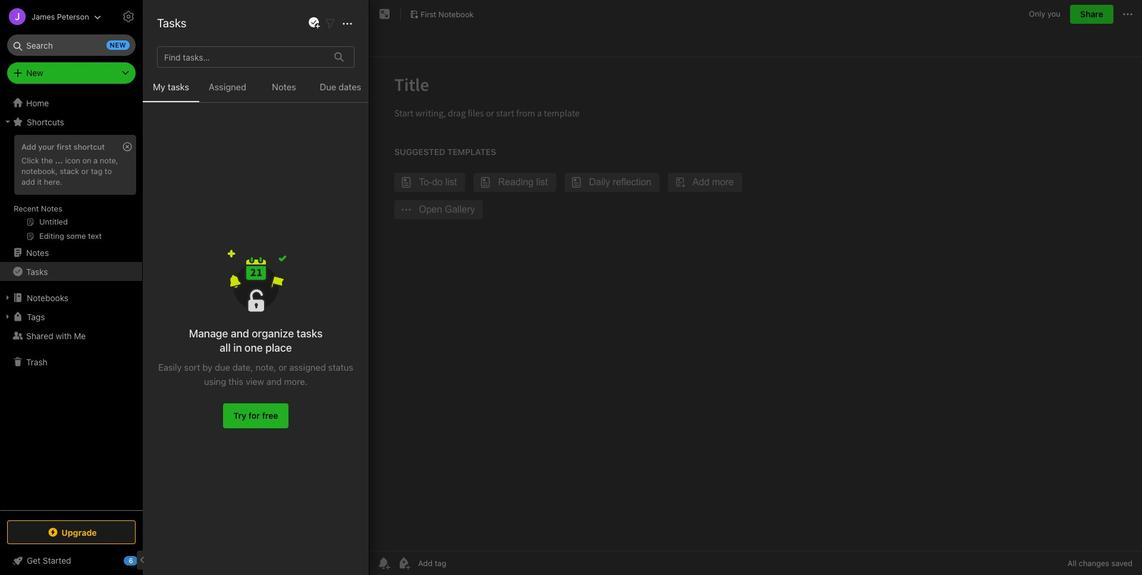 Task type: describe. For each thing, give the bounding box(es) containing it.
more.
[[284, 377, 308, 387]]

by
[[203, 362, 212, 373]]

first
[[57, 142, 72, 152]]

here.
[[44, 177, 62, 187]]

home
[[26, 98, 49, 108]]

my tasks
[[153, 82, 189, 92]]

tag
[[91, 167, 103, 176]]

due
[[215, 362, 230, 373]]

Account field
[[0, 5, 101, 29]]

assigned button
[[199, 80, 256, 102]]

try
[[234, 411, 246, 421]]

get
[[27, 556, 41, 566]]

click the ...
[[21, 156, 63, 165]]

expand notebooks image
[[3, 293, 12, 303]]

share button
[[1070, 5, 1114, 24]]

saved
[[1112, 559, 1133, 569]]

click
[[21, 156, 39, 165]]

settings image
[[121, 10, 136, 24]]

the
[[41, 156, 53, 165]]

untitled
[[158, 68, 190, 78]]

new task image
[[307, 16, 321, 30]]

Help and Learning task checklist field
[[0, 552, 143, 571]]

in
[[233, 342, 242, 355]]

all changes saved
[[1068, 559, 1133, 569]]

shared with me link
[[0, 327, 142, 346]]

expand note image
[[378, 7, 392, 21]]

shared
[[26, 331, 53, 341]]

notes
[[164, 37, 186, 47]]

view
[[246, 377, 264, 387]]

status
[[328, 362, 353, 373]]

recent notes
[[14, 204, 62, 214]]

new
[[110, 41, 126, 49]]

you
[[1048, 9, 1061, 19]]

tasks button
[[0, 262, 142, 281]]

notes up tasks button
[[26, 248, 49, 258]]

tasks inside button
[[26, 267, 48, 277]]

your
[[38, 142, 55, 152]]

james
[[32, 12, 55, 21]]

shortcuts button
[[0, 112, 142, 131]]

Search text field
[[15, 35, 127, 56]]

organize
[[252, 328, 294, 340]]

notes inside group
[[41, 204, 62, 214]]

notebooks
[[27, 293, 68, 303]]

dates
[[339, 82, 361, 92]]

assigned
[[289, 362, 326, 373]]

notebooks link
[[0, 289, 142, 308]]

free
[[262, 411, 278, 421]]

tags button
[[0, 308, 142, 327]]

note, inside easily sort by due date, note, or assigned status using this view and more.
[[256, 362, 276, 373]]

notes up 'notes'
[[168, 12, 202, 26]]

my
[[153, 82, 165, 92]]

add
[[21, 142, 36, 152]]

add your first shortcut
[[21, 142, 105, 152]]

Find tasks… text field
[[159, 47, 327, 67]]

new button
[[7, 62, 136, 84]]

tasks inside button
[[168, 82, 189, 92]]

to
[[105, 167, 112, 176]]

icon
[[65, 156, 80, 165]]

me
[[74, 331, 86, 341]]

first notebook button
[[406, 6, 478, 23]]

icon on a note, notebook, stack or tag to add it here.
[[21, 156, 118, 187]]

trash
[[26, 357, 47, 367]]

...
[[55, 156, 63, 165]]

james peterson
[[32, 12, 89, 21]]

notes link
[[0, 243, 142, 262]]

due
[[320, 82, 336, 92]]

upgrade
[[61, 528, 97, 538]]

manage
[[189, 328, 228, 340]]

or for manage and organize tasks all in one place
[[279, 362, 287, 373]]

on
[[82, 156, 91, 165]]

it
[[37, 177, 42, 187]]

easily
[[158, 362, 182, 373]]

stack
[[60, 167, 79, 176]]

or for ...
[[81, 167, 89, 176]]

all
[[220, 342, 231, 355]]

try for free
[[234, 411, 278, 421]]

1 horizontal spatial tasks
[[157, 16, 186, 30]]

date,
[[233, 362, 253, 373]]

one
[[245, 342, 263, 355]]



Task type: locate. For each thing, give the bounding box(es) containing it.
untitled button
[[143, 57, 369, 129]]

0 horizontal spatial tasks
[[26, 267, 48, 277]]

tasks inside manage and organize tasks all in one place
[[297, 328, 323, 340]]

tasks
[[168, 82, 189, 92], [297, 328, 323, 340]]

try for free button
[[223, 404, 288, 429]]

started
[[43, 556, 71, 566]]

note, inside icon on a note, notebook, stack or tag to add it here.
[[100, 156, 118, 165]]

0 vertical spatial note,
[[100, 156, 118, 165]]

or inside icon on a note, notebook, stack or tag to add it here.
[[81, 167, 89, 176]]

note window element
[[369, 0, 1142, 576]]

tasks up '2 notes'
[[157, 16, 186, 30]]

more actions and view options image
[[340, 16, 355, 31]]

notes inside 'button'
[[272, 82, 296, 92]]

1 horizontal spatial note,
[[256, 362, 276, 373]]

assigned
[[209, 82, 246, 92]]

easily sort by due date, note, or assigned status using this view and more.
[[158, 362, 353, 387]]

recent
[[14, 204, 39, 214]]

0 vertical spatial tasks
[[157, 16, 186, 30]]

trash link
[[0, 353, 142, 372]]

1 vertical spatial and
[[267, 377, 282, 387]]

1 vertical spatial tasks
[[297, 328, 323, 340]]

2
[[157, 37, 162, 47]]

0 horizontal spatial tasks
[[168, 82, 189, 92]]

tasks
[[157, 16, 186, 30], [26, 267, 48, 277]]

peterson
[[57, 12, 89, 21]]

notes button
[[256, 80, 312, 102]]

add
[[21, 177, 35, 187]]

note, up to
[[100, 156, 118, 165]]

0 horizontal spatial note,
[[100, 156, 118, 165]]

or down on
[[81, 167, 89, 176]]

and up in
[[231, 328, 249, 340]]

or
[[81, 167, 89, 176], [279, 362, 287, 373]]

manage and organize tasks all in one place
[[189, 328, 323, 355]]

place
[[265, 342, 292, 355]]

notes right recent
[[41, 204, 62, 214]]

first
[[421, 9, 436, 19]]

0 horizontal spatial or
[[81, 167, 89, 176]]

2 notes
[[157, 37, 186, 47]]

tags
[[27, 312, 45, 322]]

6
[[129, 557, 133, 565]]

Note Editor text field
[[369, 57, 1142, 552]]

changes
[[1079, 559, 1110, 569]]

notes
[[168, 12, 202, 26], [272, 82, 296, 92], [41, 204, 62, 214], [26, 248, 49, 258]]

new
[[26, 68, 43, 78]]

my tasks button
[[143, 80, 199, 102]]

1 vertical spatial tasks
[[26, 267, 48, 277]]

tree
[[0, 93, 143, 510]]

0 vertical spatial or
[[81, 167, 89, 176]]

due dates
[[320, 82, 361, 92]]

sort
[[184, 362, 200, 373]]

add tag image
[[397, 557, 411, 571]]

More actions and view options field
[[337, 16, 355, 31]]

note, up view
[[256, 362, 276, 373]]

tasks up notebooks
[[26, 267, 48, 277]]

add a reminder image
[[377, 557, 391, 571]]

expand tags image
[[3, 312, 12, 322]]

this
[[229, 377, 243, 387]]

or up more. at the bottom of the page
[[279, 362, 287, 373]]

for
[[249, 411, 260, 421]]

group
[[0, 131, 142, 248]]

and inside easily sort by due date, note, or assigned status using this view and more.
[[267, 377, 282, 387]]

notes left due
[[272, 82, 296, 92]]

only you
[[1029, 9, 1061, 19]]

share
[[1080, 9, 1104, 19]]

and inside manage and organize tasks all in one place
[[231, 328, 249, 340]]

1 vertical spatial or
[[279, 362, 287, 373]]

notebook,
[[21, 167, 58, 176]]

tasks down untitled
[[168, 82, 189, 92]]

using
[[204, 377, 226, 387]]

and right view
[[267, 377, 282, 387]]

shortcuts
[[27, 117, 64, 127]]

with
[[56, 331, 72, 341]]

or inside easily sort by due date, note, or assigned status using this view and more.
[[279, 362, 287, 373]]

tree containing home
[[0, 93, 143, 510]]

filter tasks image
[[323, 16, 337, 31]]

click to collapse image
[[138, 554, 147, 568]]

1 horizontal spatial or
[[279, 362, 287, 373]]

a
[[93, 156, 98, 165]]

tasks up assigned
[[297, 328, 323, 340]]

0 vertical spatial and
[[231, 328, 249, 340]]

shortcut
[[74, 142, 105, 152]]

home link
[[0, 93, 143, 112]]

new search field
[[15, 35, 130, 56]]

upgrade button
[[7, 521, 136, 545]]

and
[[231, 328, 249, 340], [267, 377, 282, 387]]

due dates button
[[312, 80, 369, 102]]

Filter tasks field
[[323, 16, 337, 31]]

0 vertical spatial tasks
[[168, 82, 189, 92]]

note,
[[100, 156, 118, 165], [256, 362, 276, 373]]

first notebook
[[421, 9, 474, 19]]

1 horizontal spatial and
[[267, 377, 282, 387]]

group containing add your first shortcut
[[0, 131, 142, 248]]

shared with me
[[26, 331, 86, 341]]

get started
[[27, 556, 71, 566]]

all
[[1068, 559, 1077, 569]]

only
[[1029, 9, 1046, 19]]

1 vertical spatial note,
[[256, 362, 276, 373]]

0 horizontal spatial and
[[231, 328, 249, 340]]

1 horizontal spatial tasks
[[297, 328, 323, 340]]



Task type: vqa. For each thing, say whether or not it's contained in the screenshot.
row group
no



